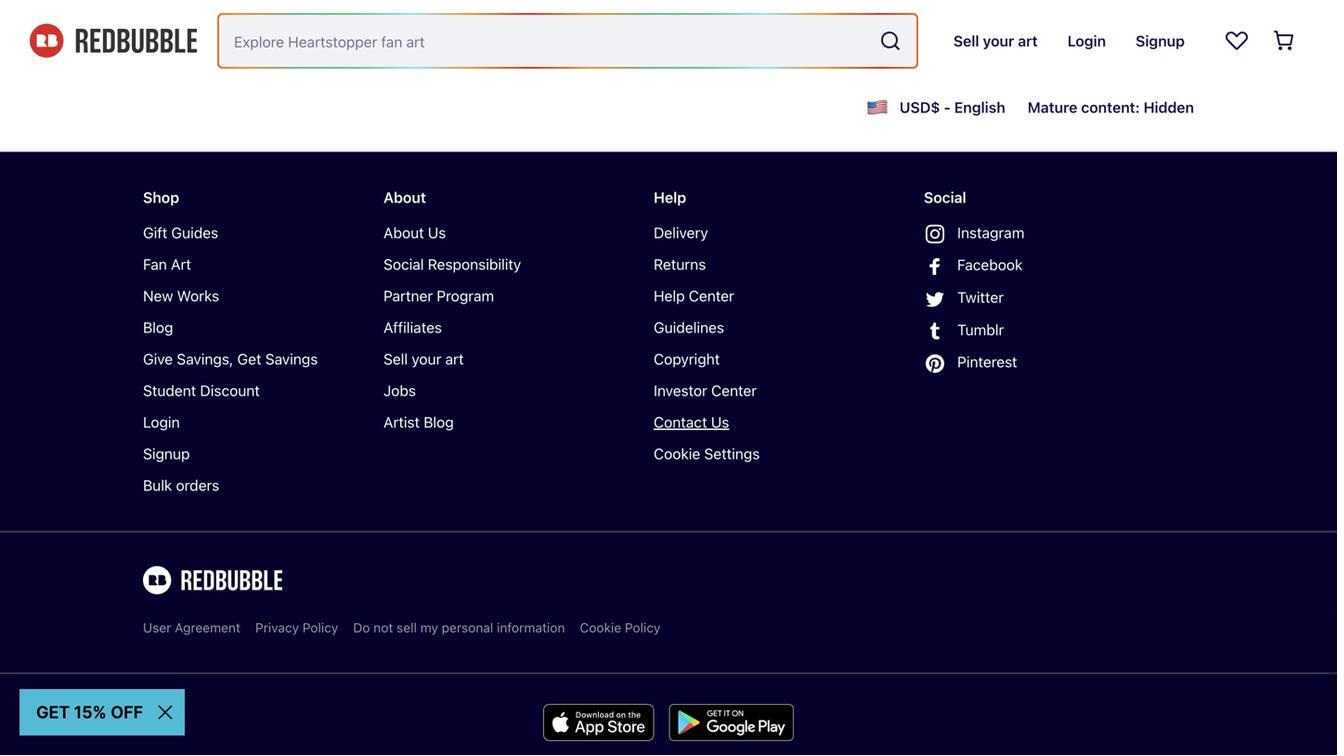 Task type: locate. For each thing, give the bounding box(es) containing it.
returns
[[654, 255, 706, 273]]

new works
[[143, 287, 219, 305]]

social up partner
[[384, 255, 424, 273]]

help
[[654, 189, 687, 206], [654, 287, 685, 305]]

delivery link
[[654, 221, 865, 245]]

copyright down "guidelines"
[[654, 350, 720, 368]]

about for about
[[384, 189, 426, 206]]

blog down new on the top of the page
[[143, 319, 173, 336]]

1 vertical spatial redbubble logo image
[[143, 566, 282, 594]]

1 horizontal spatial copyright
[[654, 350, 720, 368]]

about up about us
[[384, 189, 426, 206]]

0 vertical spatial redbubble logo image
[[30, 24, 197, 58]]

contact
[[654, 413, 708, 431]]

social responsibility link
[[384, 252, 595, 276]]

login
[[143, 413, 180, 431]]

1 about from the top
[[384, 189, 426, 206]]

partner program
[[384, 287, 494, 305]]

redbubble logo image
[[30, 24, 197, 58], [143, 566, 282, 594]]

copyright link
[[654, 347, 865, 371]]

give savings, get savings link
[[143, 347, 354, 371]]

us
[[428, 224, 446, 241], [711, 413, 730, 431]]

shop
[[143, 189, 179, 206]]

delivery
[[654, 224, 709, 241]]

student discount link
[[143, 379, 354, 403]]

0 vertical spatial about
[[384, 189, 426, 206]]

copyright infringement policy link
[[197, 14, 413, 46]]

orders
[[176, 477, 219, 494]]

0 vertical spatial center
[[689, 287, 735, 305]]

contact us link
[[654, 410, 865, 434]]

cookie down contact
[[654, 445, 701, 463]]

instagram
[[958, 224, 1025, 241]]

policy for cookie policy
[[625, 620, 661, 635]]

center for help center
[[689, 287, 735, 305]]

0 vertical spatial cookie
[[654, 445, 701, 463]]

give
[[143, 350, 173, 368]]

fan
[[143, 255, 167, 273]]

1 horizontal spatial blog
[[424, 413, 454, 431]]

social up instagram
[[924, 189, 967, 206]]

help up delivery
[[654, 189, 687, 206]]

1 vertical spatial about
[[384, 224, 424, 241]]

content:
[[1082, 98, 1141, 116]]

us up the social responsibility
[[428, 224, 446, 241]]

tumblr
[[958, 321, 1005, 338]]

0 horizontal spatial cookie
[[580, 620, 622, 635]]

art
[[446, 350, 464, 368]]

gift guides link
[[143, 221, 354, 245]]

facebook link
[[924, 253, 1135, 278]]

hidden
[[1144, 98, 1195, 116]]

copyright inside the "🇺🇸" footer
[[654, 350, 720, 368]]

contact us
[[654, 413, 730, 431]]

1 help from the top
[[654, 189, 687, 206]]

get it on google play image
[[670, 704, 794, 741]]

social for social responsibility
[[384, 255, 424, 273]]

0 vertical spatial blog
[[143, 319, 173, 336]]

1 horizontal spatial us
[[711, 413, 730, 431]]

0 vertical spatial us
[[428, 224, 446, 241]]

mature content: hidden
[[1028, 98, 1195, 116]]

user
[[143, 620, 171, 635]]

cookie policy
[[580, 620, 661, 635]]

cookie
[[654, 445, 701, 463], [580, 620, 622, 635]]

my
[[421, 620, 438, 635]]

2 help from the top
[[654, 287, 685, 305]]

0 vertical spatial social
[[924, 189, 967, 206]]

privacy policy link
[[255, 617, 338, 639]]

pinterest link
[[924, 350, 1135, 375]]

affiliates link
[[384, 315, 595, 340]]

help for help
[[654, 189, 687, 206]]

1 vertical spatial cookie
[[580, 620, 622, 635]]

jobs link
[[384, 379, 595, 403]]

gift guides
[[143, 224, 218, 241]]

0 vertical spatial help
[[654, 189, 687, 206]]

1 vertical spatial copyright
[[654, 350, 720, 368]]

🇺🇸
[[867, 94, 889, 120]]

social
[[924, 189, 967, 206], [384, 255, 424, 273]]

savings,
[[177, 350, 234, 368]]

cookie settings
[[654, 445, 760, 463]]

1 vertical spatial social
[[384, 255, 424, 273]]

cookie for cookie policy
[[580, 620, 622, 635]]

give savings, get savings
[[143, 350, 318, 368]]

-
[[944, 98, 951, 116]]

mature
[[1028, 98, 1078, 116]]

about up the social responsibility
[[384, 224, 424, 241]]

sell
[[397, 620, 417, 635]]

jobs
[[384, 382, 416, 399]]

not
[[374, 620, 393, 635]]

copyright left infringement
[[197, 21, 268, 39]]

blog right artist on the left bottom of page
[[424, 413, 454, 431]]

affiliates
[[384, 319, 442, 336]]

center up contact us link
[[712, 382, 757, 399]]

0 horizontal spatial blog
[[143, 319, 173, 336]]

cookie right information
[[580, 620, 622, 635]]

blog
[[143, 319, 173, 336], [424, 413, 454, 431]]

None field
[[219, 15, 917, 67]]

1 horizontal spatial social
[[924, 189, 967, 206]]

do not sell my personal information
[[353, 620, 565, 635]]

0 horizontal spatial social
[[384, 255, 424, 273]]

center up "guidelines"
[[689, 287, 735, 305]]

social responsibility
[[384, 255, 521, 273]]

1 vertical spatial us
[[711, 413, 730, 431]]

help down returns
[[654, 287, 685, 305]]

twitter link
[[924, 285, 1135, 310]]

0 horizontal spatial copyright
[[197, 21, 268, 39]]

student
[[143, 382, 196, 399]]

1 vertical spatial help
[[654, 287, 685, 305]]

0 horizontal spatial policy
[[303, 620, 338, 635]]

about
[[384, 189, 426, 206], [384, 224, 424, 241]]

1 vertical spatial center
[[712, 382, 757, 399]]

guides
[[171, 224, 218, 241]]

about for about us
[[384, 224, 424, 241]]

Search term search field
[[219, 15, 872, 67]]

investor
[[654, 382, 708, 399]]

partner
[[384, 287, 433, 305]]

us up settings
[[711, 413, 730, 431]]

🇺🇸 footer
[[0, 61, 1338, 755]]

cookie settings button
[[654, 445, 760, 463]]

1 horizontal spatial cookie
[[654, 445, 701, 463]]

0 vertical spatial copyright
[[197, 21, 268, 39]]

social for social
[[924, 189, 967, 206]]

1 vertical spatial blog
[[424, 413, 454, 431]]

mature content: hidden link
[[1028, 92, 1195, 122]]

redbubble logo image inside the "🇺🇸" footer
[[143, 566, 282, 594]]

signup link
[[143, 442, 354, 466]]

0 horizontal spatial us
[[428, 224, 446, 241]]

2 about from the top
[[384, 224, 424, 241]]

report
[[52, 21, 101, 39]]

copyright
[[197, 21, 268, 39], [654, 350, 720, 368]]

2 horizontal spatial policy
[[625, 620, 661, 635]]



Task type: vqa. For each thing, say whether or not it's contained in the screenshot.
About Us
yes



Task type: describe. For each thing, give the bounding box(es) containing it.
report content link
[[52, 14, 182, 46]]

investor center link
[[654, 379, 865, 403]]

investor center
[[654, 382, 757, 399]]

center for investor center
[[712, 382, 757, 399]]

blog inside the artist blog link
[[424, 413, 454, 431]]

sell your art
[[384, 350, 464, 368]]

your
[[412, 350, 442, 368]]

user agreement link
[[143, 617, 241, 639]]

login link
[[143, 410, 354, 434]]

usd$
[[900, 98, 941, 116]]

instagram link
[[924, 221, 1135, 245]]

policy for privacy policy
[[303, 620, 338, 635]]

partner program link
[[384, 284, 595, 308]]

responsibility
[[428, 255, 521, 273]]

infringement
[[272, 21, 366, 39]]

cookie for cookie settings
[[654, 445, 701, 463]]

content
[[104, 21, 162, 39]]

get
[[237, 350, 262, 368]]

copyright infringement policy
[[197, 21, 413, 39]]

artist blog
[[384, 413, 454, 431]]

sell your art link
[[384, 347, 595, 371]]

gift
[[143, 224, 167, 241]]

do not sell my personal information link
[[353, 617, 565, 639]]

guidelines link
[[654, 315, 865, 340]]

privacy
[[255, 620, 299, 635]]

discount
[[200, 382, 260, 399]]

privacy policy
[[255, 620, 338, 635]]

copyright for copyright infringement policy
[[197, 21, 268, 39]]

us for contact us
[[711, 413, 730, 431]]

twitter
[[958, 288, 1004, 306]]

report content
[[52, 21, 162, 39]]

blog inside blog link
[[143, 319, 173, 336]]

fan art
[[143, 255, 191, 273]]

cookie policy link
[[580, 617, 661, 639]]

fan art link
[[143, 252, 354, 276]]

information
[[497, 620, 565, 635]]

about us
[[384, 224, 446, 241]]

help center
[[654, 287, 735, 305]]

art
[[171, 255, 191, 273]]

english
[[955, 98, 1006, 116]]

download on the app store image
[[544, 704, 655, 741]]

facebook
[[958, 256, 1023, 274]]

new
[[143, 287, 173, 305]]

student discount
[[143, 382, 260, 399]]

signup
[[143, 445, 190, 463]]

program
[[437, 287, 494, 305]]

pinterest
[[958, 353, 1018, 371]]

us for about us
[[428, 224, 446, 241]]

guidelines
[[654, 319, 725, 336]]

help for help center
[[654, 287, 685, 305]]

bulk
[[143, 477, 172, 494]]

returns link
[[654, 252, 865, 276]]

works
[[177, 287, 219, 305]]

1 horizontal spatial policy
[[369, 21, 413, 39]]

settings
[[705, 445, 760, 463]]

agreement
[[175, 620, 241, 635]]

user agreement
[[143, 620, 241, 635]]

tumblr link
[[924, 318, 1135, 342]]

about us link
[[384, 221, 595, 245]]

sell
[[384, 350, 408, 368]]

artist blog link
[[384, 410, 595, 434]]

copyright for copyright
[[654, 350, 720, 368]]

usd$ - english
[[900, 98, 1006, 116]]

new works link
[[143, 284, 354, 308]]

artist
[[384, 413, 420, 431]]

personal
[[442, 620, 494, 635]]

blog link
[[143, 315, 354, 340]]

bulk orders link
[[143, 473, 354, 497]]



